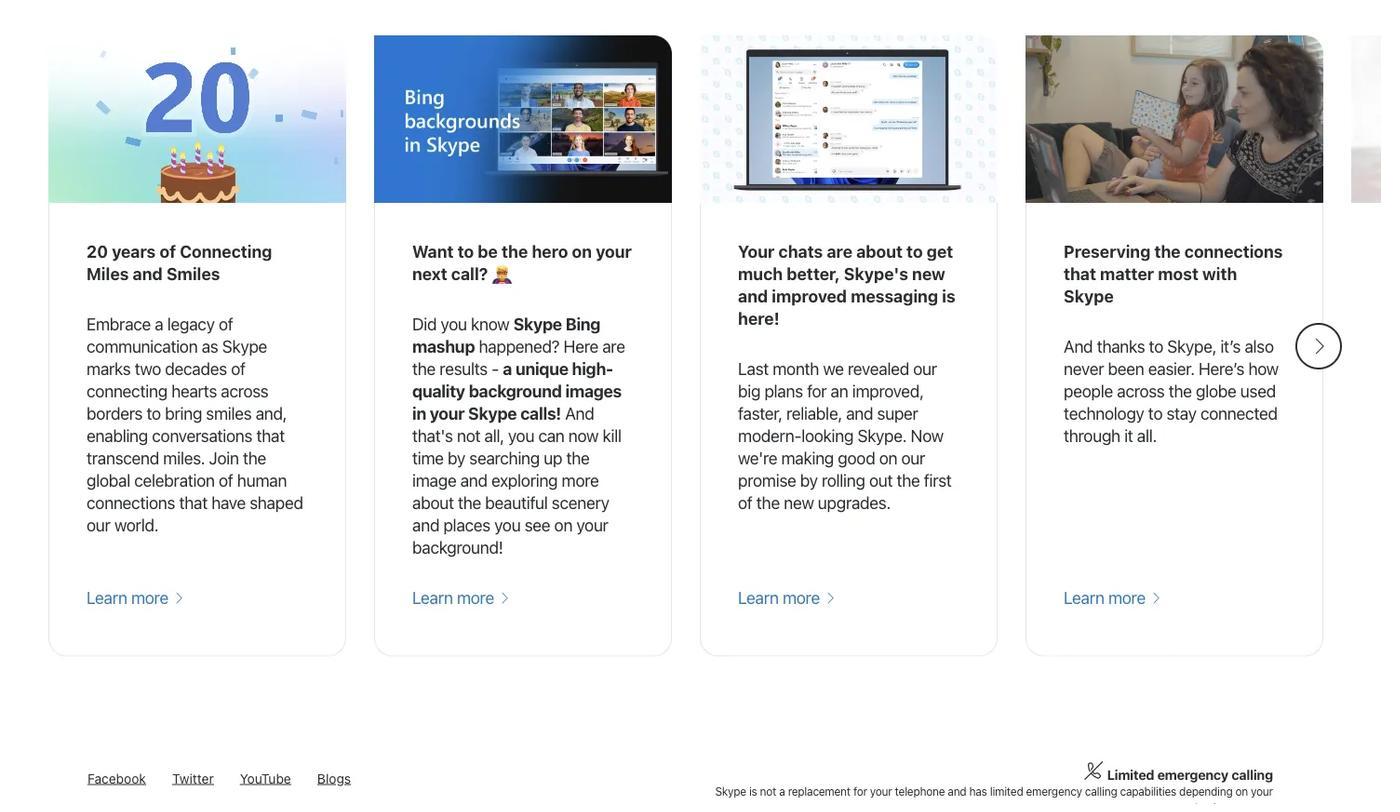 Task type: describe. For each thing, give the bounding box(es) containing it.
blogs
[[317, 771, 351, 786]]

is inside your chats are about to get much better, skype's new and improved messaging is here!
[[942, 286, 956, 306]]

all.
[[1137, 425, 1157, 445]]

have
[[211, 492, 246, 512]]

to inside embrace a legacy of communication as skype marks two decades of connecting hearts across borders to bring smiles and, enabling conversations that transcend miles. join the global celebration of human connections that have shaped our world.
[[147, 403, 161, 423]]

to up all.
[[1148, 403, 1163, 423]]

preserving
[[1064, 241, 1151, 261]]

for inside the limited emergency calling skype is not a replacement for your telephone and has limited emergency calling capabilities depending on your country.
[[853, 785, 867, 798]]

skype inside preserving the connections that matter most with skype
[[1064, 286, 1114, 306]]

limited
[[1107, 767, 1154, 782]]

1 vertical spatial our
[[901, 448, 925, 468]]

bing
[[566, 314, 601, 334]]

up
[[544, 448, 562, 468]]

places
[[443, 515, 490, 535]]

miles
[[87, 264, 129, 284]]

improved,
[[852, 381, 924, 401]]

upgrades.
[[818, 492, 891, 512]]

and up "background!"
[[412, 515, 439, 535]]

better,
[[787, 264, 840, 284]]

celebration
[[134, 470, 215, 490]]

your right depending
[[1251, 785, 1273, 798]]

of right legacy
[[219, 314, 233, 334]]

through
[[1064, 425, 1121, 445]]

global
[[87, 470, 130, 490]]

also
[[1245, 336, 1274, 356]]

revealed
[[848, 358, 909, 378]]

here!
[[738, 308, 780, 328]]

as
[[202, 336, 218, 356]]

​want to be the hero on your next call? 🦸
[[412, 241, 632, 284]]

your chats are about to get much better, skype's new and improved messaging is here!
[[738, 241, 956, 328]]

youtube link
[[240, 771, 291, 786]]

your inside a unique high- quality background images in your skype calls!
[[430, 403, 465, 423]]

the down now
[[566, 448, 590, 468]]

here
[[564, 336, 598, 356]]

preserving the connections that matter most with skype
[[1064, 241, 1283, 306]]

good
[[838, 448, 875, 468]]

quality
[[412, 381, 465, 401]]

0 horizontal spatial emergency
[[1026, 785, 1082, 798]]

learn more link for and thanks to skype, it's also never been easier. here's how people across the globe used technology to stay connected through it all.
[[1064, 586, 1161, 609]]

happened?
[[479, 336, 560, 356]]

beautiful
[[485, 492, 548, 512]]

of inside last month we revealed our big plans for an improved, faster, reliable, and super modern-looking skype. now we're making good on our promise by rolling out the first of the new upgrades.
[[738, 492, 753, 512]]

technology
[[1064, 403, 1144, 423]]

for inside last month we revealed our big plans for an improved, faster, reliable, and super modern-looking skype. now we're making good on our promise by rolling out the first of the new upgrades.
[[807, 381, 827, 401]]

learn more for last month we revealed our big plans for an improved, faster, reliable, and super modern-looking skype. now we're making good on our promise by rolling out the first of the new upgrades.
[[738, 587, 824, 607]]

the down 'promise'
[[757, 492, 780, 512]]

the inside ​want to be the hero on your next call? 🦸
[[502, 241, 528, 261]]

background!
[[412, 537, 503, 557]]

did
[[412, 314, 437, 334]]

connected
[[1201, 403, 1278, 423]]

more for and thanks to skype, it's also never been easier. here's how people across the globe used technology to stay connected through it all.
[[1108, 587, 1146, 607]]

that inside preserving the connections that matter most with skype
[[1064, 264, 1096, 284]]

years
[[112, 241, 156, 261]]

skype inside skype bing mashup
[[513, 314, 562, 334]]

marks
[[87, 358, 131, 378]]

🦸
[[492, 264, 509, 284]]

call?
[[451, 264, 488, 284]]

learn for did you know
[[412, 587, 453, 607]]

on inside and that's not all, you can now kill time by searching up the image and exploring more about the beautiful scenery and places you see on your background!
[[554, 515, 573, 535]]

happened? here are the results -
[[412, 336, 625, 378]]

twitter
[[172, 771, 214, 786]]

to inside ​want to be the hero on your next call? 🦸
[[458, 241, 474, 261]]

across inside and thanks to skype, it's also never been easier. here's how people across the globe used technology to stay connected through it all.
[[1117, 381, 1165, 401]]

all,
[[484, 425, 504, 445]]

connecting
[[180, 241, 272, 261]]

learn more link for did you know
[[412, 586, 510, 609]]

and for never
[[1064, 336, 1093, 356]]

faster,
[[738, 403, 783, 423]]

your
[[738, 241, 775, 261]]

join
[[209, 448, 239, 468]]

picture of skype modern message chat with side bar. image
[[700, 36, 998, 203]]

last
[[738, 358, 769, 378]]

hearts
[[171, 381, 217, 401]]

not inside the limited emergency calling skype is not a replacement for your telephone and has limited emergency calling capabilities depending on your country.
[[760, 785, 776, 798]]

exploring
[[491, 470, 558, 490]]

20
[[87, 241, 108, 261]]

matter
[[1100, 264, 1154, 284]]

scenery
[[552, 492, 609, 512]]

and,
[[256, 403, 287, 423]]

of inside 20 years of connecting miles and smiles
[[160, 241, 176, 261]]

here's
[[1199, 358, 1245, 378]]

limited emergency calling skype is not a replacement for your telephone and has limited emergency calling capabilities depending on your country.
[[715, 767, 1273, 805]]

1 horizontal spatial that
[[256, 425, 285, 445]]

world.
[[114, 515, 158, 535]]

skype inside a unique high- quality background images in your skype calls!
[[468, 403, 517, 423]]

searching
[[469, 448, 540, 468]]

how
[[1249, 358, 1279, 378]]

on inside last month we revealed our big plans for an improved, faster, reliable, and super modern-looking skype. now we're making good on our promise by rolling out the first of the new upgrades.
[[879, 448, 898, 468]]

connecting
[[87, 381, 167, 401]]

legacy
[[167, 314, 215, 334]]

background
[[469, 381, 562, 401]]

learn more link for embrace a legacy of communication as skype marks two decades of connecting hearts across borders to bring smiles and, enabling conversations that transcend miles. join the global celebration of human connections that have shaped our world.
[[87, 586, 184, 609]]

the right out
[[897, 470, 920, 490]]

to inside your chats are about to get much better, skype's new and improved messaging is here!
[[907, 241, 923, 261]]

hero
[[532, 241, 568, 261]]

blogs link
[[317, 771, 351, 786]]

now
[[911, 425, 944, 445]]

facebook link
[[88, 771, 146, 786]]

learn for embrace a legacy of communication as skype marks two decades of connecting hearts across borders to bring smiles and, enabling conversations that transcend miles. join the global celebration of human connections that have shaped our world.
[[87, 587, 127, 607]]

and for now
[[565, 403, 594, 423]]

by inside last month we revealed our big plans for an improved, faster, reliable, and super modern-looking skype. now we're making good on our promise by rolling out the first of the new upgrades.
[[800, 470, 818, 490]]

of right "decades"
[[231, 358, 245, 378]]

first
[[924, 470, 952, 490]]

shaped
[[250, 492, 303, 512]]

your inside and that's not all, you can now kill time by searching up the image and exploring more about the beautiful scenery and places you see on your background!
[[577, 515, 608, 535]]

your left telephone
[[870, 785, 892, 798]]

a inside a unique high- quality background images in your skype calls!
[[503, 358, 512, 378]]

out
[[869, 470, 893, 490]]

limited
[[990, 785, 1023, 798]]

are for here
[[602, 336, 625, 356]]

your inside ​want to be the hero on your next call? 🦸
[[596, 241, 632, 261]]

the inside and thanks to skype, it's also never been easier. here's how people across the globe used technology to stay connected through it all.
[[1169, 381, 1192, 401]]

that's
[[412, 425, 453, 445]]

on inside ​want to be the hero on your next call? 🦸
[[572, 241, 592, 261]]

two
[[135, 358, 161, 378]]



Task type: vqa. For each thing, say whether or not it's contained in the screenshot.
Terms Of Use link
no



Task type: locate. For each thing, give the bounding box(es) containing it.
and inside and thanks to skype, it's also never been easier. here's how people across the globe used technology to stay connected through it all.
[[1064, 336, 1093, 356]]

learn more for did you know
[[412, 587, 498, 607]]

about inside your chats are about to get much better, skype's new and improved messaging is here!
[[856, 241, 903, 261]]

be
[[478, 241, 498, 261]]

emergency up depending
[[1157, 767, 1229, 782]]

1 vertical spatial for
[[853, 785, 867, 798]]

0 horizontal spatial connections
[[87, 492, 175, 512]]

skype right as
[[222, 336, 267, 356]]

our down now
[[901, 448, 925, 468]]

the up most
[[1155, 241, 1181, 261]]

our up improved,
[[913, 358, 937, 378]]

easier.
[[1148, 358, 1195, 378]]

your down scenery
[[577, 515, 608, 535]]

0 vertical spatial calling
[[1232, 767, 1273, 782]]

1 horizontal spatial calling
[[1232, 767, 1273, 782]]

not inside and that's not all, you can now kill time by searching up the image and exploring more about the beautiful scenery and places you see on your background!
[[457, 425, 481, 445]]

an
[[831, 381, 848, 401]]

1 learn from the left
[[87, 587, 127, 607]]

0 vertical spatial a
[[155, 314, 163, 334]]

that
[[1064, 264, 1096, 284], [256, 425, 285, 445], [179, 492, 207, 512]]

1 horizontal spatial is
[[942, 286, 956, 306]]

and that's not all, you can now kill time by searching up the image and exploring more about the beautiful scenery and places you see on your background!
[[412, 403, 621, 557]]

1 vertical spatial a
[[503, 358, 512, 378]]

are for chats
[[827, 241, 853, 261]]

picture of skype logo and cake celebrating 20 years of skype image
[[48, 36, 346, 203]]

is down get
[[942, 286, 956, 306]]

you down beautiful
[[494, 515, 521, 535]]

0 horizontal spatial is
[[749, 785, 757, 798]]

0 horizontal spatial a
[[155, 314, 163, 334]]

looking
[[802, 425, 854, 445]]

1 horizontal spatial for
[[853, 785, 867, 798]]

promise
[[738, 470, 796, 490]]

enabling
[[87, 425, 148, 445]]

across down been on the top right of page
[[1117, 381, 1165, 401]]

the up 🦸
[[502, 241, 528, 261]]

and
[[133, 264, 163, 284], [738, 286, 768, 306], [846, 403, 873, 423], [460, 470, 488, 490], [412, 515, 439, 535], [948, 785, 967, 798]]

about down image
[[412, 492, 454, 512]]

and down years on the left top of page
[[133, 264, 163, 284]]

skype down matter
[[1064, 286, 1114, 306]]

learn for and thanks to skype, it's also never been easier. here's how people across the globe used technology to stay connected through it all.
[[1064, 587, 1105, 607]]

0 vertical spatial you
[[441, 314, 467, 334]]

0 horizontal spatial by
[[448, 448, 465, 468]]

1 horizontal spatial and
[[1064, 336, 1093, 356]]

about up skype's
[[856, 241, 903, 261]]

that down preserving
[[1064, 264, 1096, 284]]

4 learn more from the left
[[1064, 587, 1150, 607]]

learn more for embrace a legacy of communication as skype marks two decades of connecting hearts across borders to bring smiles and, enabling conversations that transcend miles. join the global celebration of human connections that have shaped our world.
[[87, 587, 172, 607]]

2 vertical spatial you
[[494, 515, 521, 535]]

month
[[773, 358, 819, 378]]

has
[[969, 785, 987, 798]]

about inside and that's not all, you can now kill time by searching up the image and exploring more about the beautiful scenery and places you see on your background!
[[412, 492, 454, 512]]

learn more for and thanks to skype, it's also never been easier. here's how people across the globe used technology to stay connected through it all.
[[1064, 587, 1150, 607]]

of down 'promise'
[[738, 492, 753, 512]]

is left replacement
[[749, 785, 757, 798]]

that down and,
[[256, 425, 285, 445]]

1 horizontal spatial new
[[912, 264, 946, 284]]

that down celebration
[[179, 492, 207, 512]]

the up places at the bottom of the page
[[458, 492, 481, 512]]

been
[[1108, 358, 1144, 378]]

0 horizontal spatial calling
[[1085, 785, 1117, 798]]

skype inside embrace a legacy of communication as skype marks two decades of connecting hearts across borders to bring smiles and, enabling conversations that transcend miles. join the global celebration of human connections that have shaped our world.
[[222, 336, 267, 356]]

for right replacement
[[853, 785, 867, 798]]

new down get
[[912, 264, 946, 284]]

skype up all,
[[468, 403, 517, 423]]

1 vertical spatial are
[[602, 336, 625, 356]]

learn more link for last month we revealed our big plans for an improved, faster, reliable, and super modern-looking skype. now we're making good on our promise by rolling out the first of the new upgrades.
[[738, 586, 836, 609]]

and inside and that's not all, you can now kill time by searching up the image and exploring more about the beautiful scenery and places you see on your background!
[[565, 403, 594, 423]]

2 vertical spatial our
[[87, 515, 110, 535]]

thanks
[[1097, 336, 1145, 356]]

facebook
[[88, 771, 146, 786]]

not left all,
[[457, 425, 481, 445]]

1 horizontal spatial are
[[827, 241, 853, 261]]

with
[[1203, 264, 1237, 284]]

depending
[[1179, 785, 1233, 798]]

the inside happened? here are the results -
[[412, 358, 436, 378]]

of down join
[[219, 470, 233, 490]]

0 horizontal spatial are
[[602, 336, 625, 356]]

the up stay
[[1169, 381, 1192, 401]]

mashup
[[412, 336, 475, 356]]

youtube
[[240, 771, 291, 786]]

0 vertical spatial new
[[912, 264, 946, 284]]

skype's
[[844, 264, 908, 284]]

new down 'promise'
[[784, 492, 814, 512]]

1 horizontal spatial emergency
[[1157, 767, 1229, 782]]

globe
[[1196, 381, 1237, 401]]

1 learn more link from the left
[[87, 586, 184, 609]]

0 horizontal spatial and
[[565, 403, 594, 423]]

skype left replacement
[[715, 785, 746, 798]]

we're
[[738, 448, 777, 468]]

you
[[441, 314, 467, 334], [508, 425, 534, 445], [494, 515, 521, 535]]

the up the quality
[[412, 358, 436, 378]]

2 learn more link from the left
[[412, 586, 510, 609]]

connections inside embrace a legacy of communication as skype marks two decades of connecting hearts across borders to bring smiles and, enabling conversations that transcend miles. join the global celebration of human connections that have shaped our world.
[[87, 492, 175, 512]]

1 vertical spatial is
[[749, 785, 757, 798]]

2 learn more from the left
[[412, 587, 498, 607]]

not left replacement
[[760, 785, 776, 798]]

on right hero
[[572, 241, 592, 261]]

people
[[1064, 381, 1113, 401]]

bring
[[165, 403, 202, 423]]

by inside and that's not all, you can now kill time by searching up the image and exploring more about the beautiful scenery and places you see on your background!
[[448, 448, 465, 468]]

1 horizontal spatial about
[[856, 241, 903, 261]]

20 years of connecting miles and smiles
[[87, 241, 272, 284]]

it's
[[1221, 336, 1241, 356]]

skype inside the limited emergency calling skype is not a replacement for your telephone and has limited emergency calling capabilities depending on your country.
[[715, 785, 746, 798]]

a right -
[[503, 358, 512, 378]]

results
[[440, 358, 488, 378]]

2 horizontal spatial that
[[1064, 264, 1096, 284]]

our left world.
[[87, 515, 110, 535]]

images
[[565, 381, 622, 401]]

connections up with
[[1185, 241, 1283, 261]]

0 vertical spatial is
[[942, 286, 956, 306]]

are up 'high-'
[[602, 336, 625, 356]]

0 horizontal spatial not
[[457, 425, 481, 445]]

by right time
[[448, 448, 465, 468]]

2 vertical spatial that
[[179, 492, 207, 512]]

replacement
[[788, 785, 851, 798]]

to left be
[[458, 241, 474, 261]]

family calling grandfather to stay connected. image
[[1026, 36, 1324, 203]]

2 across from the left
[[1117, 381, 1165, 401]]

across up smiles
[[221, 381, 268, 401]]

our inside embrace a legacy of communication as skype marks two decades of connecting hearts across borders to bring smiles and, enabling conversations that transcend miles. join the global celebration of human connections that have shaped our world.
[[87, 515, 110, 535]]

are inside happened? here are the results -
[[602, 336, 625, 356]]

get
[[927, 241, 953, 261]]

2 vertical spatial a
[[779, 785, 785, 798]]

never
[[1064, 358, 1104, 378]]

the inside embrace a legacy of communication as skype marks two decades of connecting hearts across borders to bring smiles and, enabling conversations that transcend miles. join the global celebration of human connections that have shaped our world.
[[243, 448, 266, 468]]

0 vertical spatial that
[[1064, 264, 1096, 284]]

2 learn from the left
[[412, 587, 453, 607]]

1 vertical spatial that
[[256, 425, 285, 445]]

emergency
[[1157, 767, 1229, 782], [1026, 785, 1082, 798]]

did you know
[[412, 314, 513, 334]]

skype up happened?
[[513, 314, 562, 334]]

1 horizontal spatial a
[[503, 358, 512, 378]]

new inside your chats are about to get much better, skype's new and improved messaging is here!
[[912, 264, 946, 284]]

to
[[458, 241, 474, 261], [907, 241, 923, 261], [1149, 336, 1164, 356], [147, 403, 161, 423], [1148, 403, 1163, 423]]

now
[[569, 425, 599, 445]]

and down an
[[846, 403, 873, 423]]

human
[[237, 470, 287, 490]]

on right depending
[[1236, 785, 1248, 798]]

new inside last month we revealed our big plans for an improved, faster, reliable, and super modern-looking skype. now we're making good on our promise by rolling out the first of the new upgrades.
[[784, 492, 814, 512]]

by down making
[[800, 470, 818, 490]]

miles.
[[163, 448, 205, 468]]

1 horizontal spatial connections
[[1185, 241, 1283, 261]]

0 vertical spatial emergency
[[1157, 767, 1229, 782]]

and left "has"
[[948, 785, 967, 798]]

decades
[[165, 358, 227, 378]]

1 vertical spatial about
[[412, 492, 454, 512]]

across
[[221, 381, 268, 401], [1117, 381, 1165, 401]]

next
[[412, 264, 447, 284]]

3 learn more from the left
[[738, 587, 824, 607]]

1 vertical spatial calling
[[1085, 785, 1117, 798]]

a inside the limited emergency calling skype is not a replacement for your telephone and has limited emergency calling capabilities depending on your country.
[[779, 785, 785, 798]]

1 vertical spatial you
[[508, 425, 534, 445]]

1 vertical spatial not
[[760, 785, 776, 798]]

and inside last month we revealed our big plans for an improved, faster, reliable, and super modern-looking skype. now we're making good on our promise by rolling out the first of the new upgrades.
[[846, 403, 873, 423]]

are up better,
[[827, 241, 853, 261]]

and inside your chats are about to get much better, skype's new and improved messaging is here!
[[738, 286, 768, 306]]

0 horizontal spatial for
[[807, 381, 827, 401]]

1 vertical spatial new
[[784, 492, 814, 512]]

0 vertical spatial for
[[807, 381, 827, 401]]

is inside the limited emergency calling skype is not a replacement for your telephone and has limited emergency calling capabilities depending on your country.
[[749, 785, 757, 798]]

and thanks to skype, it's also never been easier. here's how people across the globe used technology to stay connected through it all.
[[1064, 336, 1279, 445]]

embrace
[[87, 314, 151, 334]]

image
[[412, 470, 456, 490]]

more for did you know
[[457, 587, 494, 607]]

3 learn from the left
[[738, 587, 779, 607]]

emergency right "limited"
[[1026, 785, 1082, 798]]

skype,
[[1168, 336, 1217, 356]]

connections up world.
[[87, 492, 175, 512]]

calls!
[[521, 403, 561, 423]]

0 horizontal spatial across
[[221, 381, 268, 401]]

calling up depending
[[1232, 767, 1273, 782]]

connections
[[1185, 241, 1283, 261], [87, 492, 175, 512]]

0 vertical spatial and
[[1064, 336, 1093, 356]]

1 across from the left
[[221, 381, 268, 401]]

and up never
[[1064, 336, 1093, 356]]

stay
[[1167, 403, 1197, 423]]

for up reliable, on the bottom of the page
[[807, 381, 827, 401]]

1 vertical spatial connections
[[87, 492, 175, 512]]

by
[[448, 448, 465, 468], [800, 470, 818, 490]]

telephone
[[895, 785, 945, 798]]

1 horizontal spatial by
[[800, 470, 818, 490]]

a left replacement
[[779, 785, 785, 798]]

a inside embrace a legacy of communication as skype marks two decades of connecting hearts across borders to bring smiles and, enabling conversations that transcend miles. join the global celebration of human connections that have shaped our world.
[[155, 314, 163, 334]]

smiles
[[206, 403, 252, 423]]

0 vertical spatial are
[[827, 241, 853, 261]]

time
[[412, 448, 444, 468]]

of up smiles
[[160, 241, 176, 261]]

and up here!
[[738, 286, 768, 306]]

learn for last month we revealed our big plans for an improved, faster, reliable, and super modern-looking skype. now we're making good on our promise by rolling out the first of the new upgrades.
[[738, 587, 779, 607]]

connections inside preserving the connections that matter most with skype
[[1185, 241, 1283, 261]]

4 learn more link from the left
[[1064, 586, 1161, 609]]

more for embrace a legacy of communication as skype marks two decades of connecting hearts across borders to bring smiles and, enabling conversations that transcend miles. join the global celebration of human connections that have shaped our world.
[[131, 587, 168, 607]]

0 vertical spatial our
[[913, 358, 937, 378]]

on inside the limited emergency calling skype is not a replacement for your telephone and has limited emergency calling capabilities depending on your country.
[[1236, 785, 1248, 798]]

0 horizontal spatial about
[[412, 492, 454, 512]]

0 horizontal spatial new
[[784, 492, 814, 512]]

1 horizontal spatial across
[[1117, 381, 1165, 401]]

your right hero
[[596, 241, 632, 261]]

you up mashup
[[441, 314, 467, 334]]

0 vertical spatial by
[[448, 448, 465, 468]]

​want
[[412, 241, 454, 261]]

kill
[[603, 425, 621, 445]]

communication
[[87, 336, 198, 356]]

more for last month we revealed our big plans for an improved, faster, reliable, and super modern-looking skype. now we're making good on our promise by rolling out the first of the new upgrades.
[[783, 587, 820, 607]]

know
[[471, 314, 509, 334]]

0 horizontal spatial that
[[179, 492, 207, 512]]

1 vertical spatial emergency
[[1026, 785, 1082, 798]]

high-
[[572, 358, 613, 378]]

and up now
[[565, 403, 594, 423]]

1 learn more from the left
[[87, 587, 172, 607]]

a unique high- quality background images in your skype calls!
[[412, 358, 622, 423]]

0 vertical spatial about
[[856, 241, 903, 261]]

to left get
[[907, 241, 923, 261]]

1 vertical spatial by
[[800, 470, 818, 490]]

0 vertical spatial connections
[[1185, 241, 1283, 261]]

more inside and that's not all, you can now kill time by searching up the image and exploring more about the beautiful scenery and places you see on your background!
[[562, 470, 599, 490]]

you right all,
[[508, 425, 534, 445]]

plans
[[765, 381, 803, 401]]

it
[[1125, 425, 1133, 445]]

smiles
[[167, 264, 220, 284]]

and inside 20 years of connecting miles and smiles
[[133, 264, 163, 284]]

are inside your chats are about to get much better, skype's new and improved messaging is here!
[[827, 241, 853, 261]]

picture of skype light stage call in progress with bing backgrounds and text bing backgrounds in skype. image
[[374, 36, 672, 203]]

the up human
[[243, 448, 266, 468]]

your down the quality
[[430, 403, 465, 423]]

to left bring at the left bottom of the page
[[147, 403, 161, 423]]

a up communication
[[155, 314, 163, 334]]

most
[[1158, 264, 1199, 284]]

1 vertical spatial and
[[565, 403, 594, 423]]

the inside preserving the connections that matter most with skype
[[1155, 241, 1181, 261]]

on
[[572, 241, 592, 261], [879, 448, 898, 468], [554, 515, 573, 535], [1236, 785, 1248, 798]]

1 horizontal spatial not
[[760, 785, 776, 798]]

on right see
[[554, 515, 573, 535]]

on down "skype."
[[879, 448, 898, 468]]

much
[[738, 264, 783, 284]]

transcend
[[87, 448, 159, 468]]

capabilities
[[1120, 785, 1177, 798]]

0 vertical spatial not
[[457, 425, 481, 445]]

big
[[738, 381, 761, 401]]

across inside embrace a legacy of communication as skype marks two decades of connecting hearts across borders to bring smiles and, enabling conversations that transcend miles. join the global celebration of human connections that have shaped our world.
[[221, 381, 268, 401]]

and
[[1064, 336, 1093, 356], [565, 403, 594, 423]]

unique
[[516, 358, 568, 378]]

messaging
[[851, 286, 938, 306]]

are
[[827, 241, 853, 261], [602, 336, 625, 356]]

learn
[[87, 587, 127, 607], [412, 587, 453, 607], [738, 587, 779, 607], [1064, 587, 1105, 607]]

to up easier.
[[1149, 336, 1164, 356]]

calling down limited
[[1085, 785, 1117, 798]]

reliable,
[[786, 403, 842, 423]]

chats
[[779, 241, 823, 261]]

4 learn from the left
[[1064, 587, 1105, 607]]

2 horizontal spatial a
[[779, 785, 785, 798]]

and down searching
[[460, 470, 488, 490]]

and inside the limited emergency calling skype is not a replacement for your telephone and has limited emergency calling capabilities depending on your country.
[[948, 785, 967, 798]]

3 learn more link from the left
[[738, 586, 836, 609]]



